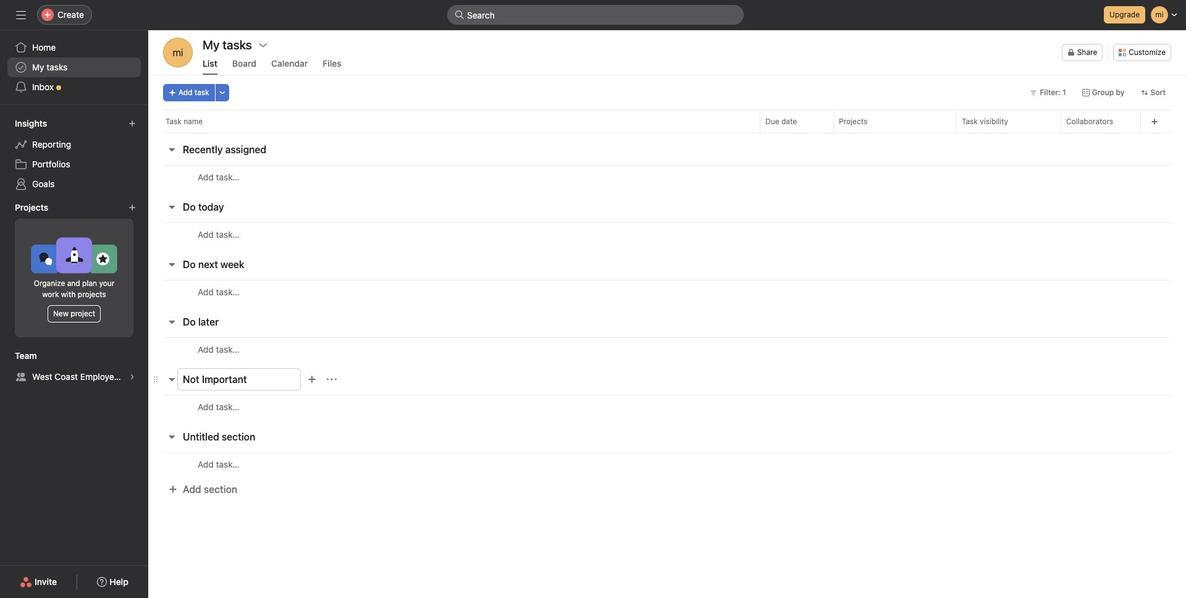 Task type: vqa. For each thing, say whether or not it's contained in the screenshot.
second Cross-functional project plan from the bottom
no



Task type: locate. For each thing, give the bounding box(es) containing it.
view profile settings image
[[163, 38, 193, 67]]

None field
[[447, 5, 744, 25]]

1 collapse task list for this group image from the top
[[167, 145, 177, 154]]

show options image
[[258, 40, 268, 50]]

Search tasks, projects, and more text field
[[447, 5, 744, 25]]

new insights image
[[129, 120, 136, 127]]

prominent image
[[455, 10, 465, 20]]

collapse task list for this group image
[[167, 202, 177, 212]]

row
[[148, 110, 1186, 133], [163, 132, 1171, 133], [148, 165, 1186, 188], [148, 222, 1186, 246], [148, 280, 1186, 303], [148, 337, 1186, 361], [148, 395, 1186, 418], [148, 452, 1186, 476]]

teams element
[[0, 345, 148, 389]]

insights element
[[0, 112, 148, 196]]

5 collapse task list for this group image from the top
[[167, 432, 177, 442]]

hide sidebar image
[[16, 10, 26, 20]]

global element
[[0, 30, 148, 104]]

collapse task list for this group image
[[167, 145, 177, 154], [167, 259, 177, 269], [167, 317, 177, 327], [167, 374, 177, 384], [167, 432, 177, 442]]



Task type: describe. For each thing, give the bounding box(es) containing it.
more section actions image
[[327, 374, 337, 384]]

see details, west coast employees 2 image
[[129, 373, 136, 381]]

2 collapse task list for this group image from the top
[[167, 259, 177, 269]]

add a task to this group image
[[307, 374, 317, 384]]

New section text field
[[177, 368, 301, 390]]

add field image
[[1151, 118, 1158, 125]]

4 collapse task list for this group image from the top
[[167, 374, 177, 384]]

new project or portfolio image
[[129, 204, 136, 211]]

more actions image
[[218, 89, 226, 96]]

projects element
[[0, 196, 148, 345]]

3 collapse task list for this group image from the top
[[167, 317, 177, 327]]



